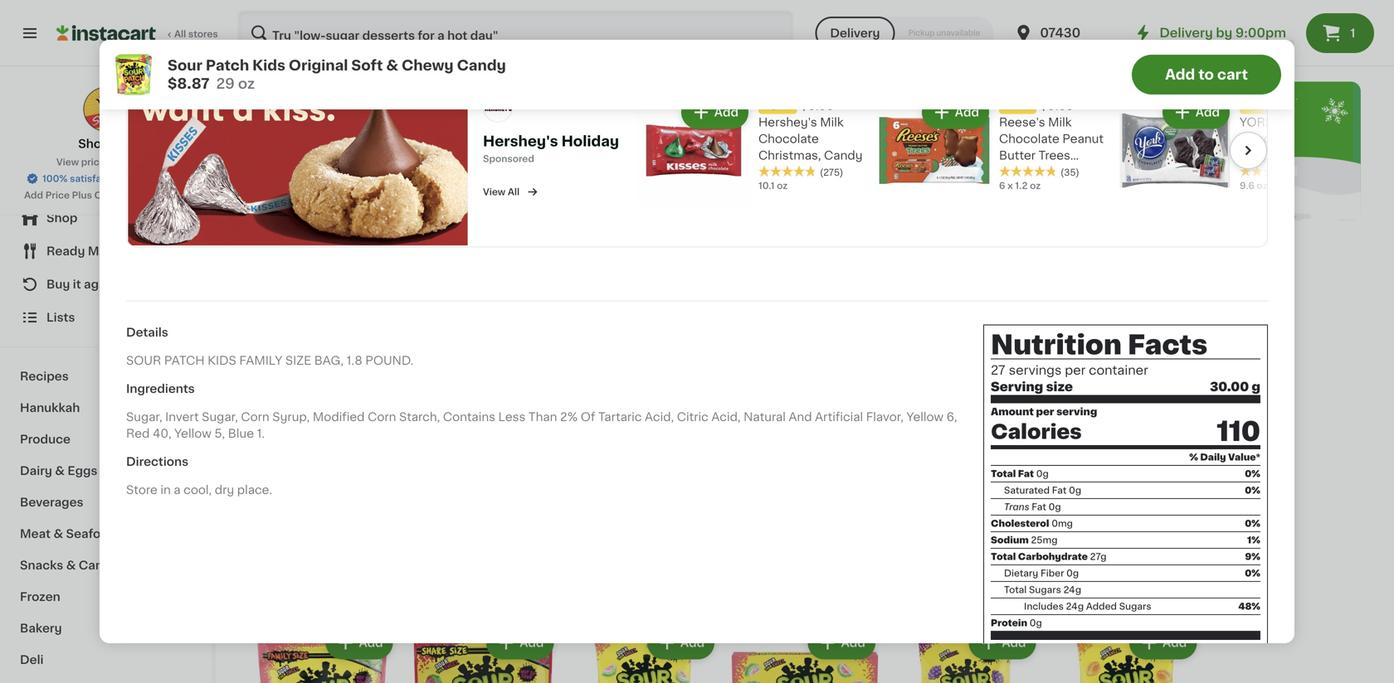 Task type: vqa. For each thing, say whether or not it's contained in the screenshot.


Task type: locate. For each thing, give the bounding box(es) containing it.
5 left 43
[[1250, 95, 1261, 112]]

0g for dietary fiber 0g
[[1067, 570, 1079, 579]]

sour patch kids original soft & chewy candy
[[249, 477, 389, 505]]

it
[[73, 279, 81, 291]]

fat down saturated fat 0g
[[1032, 503, 1047, 512]]

chewy inside the sour patch kids original soft & chewy candy
[[289, 494, 329, 505]]

1 milk from the left
[[820, 117, 844, 128]]

29
[[216, 77, 235, 91]]

0 vertical spatial sugars
[[1029, 586, 1062, 595]]

fat
[[1018, 470, 1034, 479], [1052, 487, 1067, 496], [1032, 503, 1047, 512]]

christmas,
[[759, 150, 821, 161], [999, 166, 1062, 178], [1240, 183, 1303, 195]]

artificial
[[815, 412, 863, 423]]

kids inside sour patch kids candy, soft & chewy 2 oz
[[1119, 477, 1145, 489]]

sodium 25mg
[[991, 536, 1058, 545]]

2 0% from the top
[[1245, 487, 1261, 496]]

0 horizontal spatial milk
[[820, 117, 844, 128]]

snacks & candy
[[20, 560, 118, 572]]

kids
[[252, 59, 286, 73], [315, 477, 341, 489], [1119, 477, 1145, 489], [959, 477, 984, 489], [987, 477, 1012, 489]]

1 horizontal spatial milk
[[1049, 117, 1072, 128]]

sour right dry
[[249, 477, 276, 489]]

christmas, down the patties
[[1240, 183, 1303, 195]]

1 down sponsored image
[[1351, 27, 1356, 39]]

meat
[[20, 529, 51, 540]]

g
[[1252, 382, 1261, 394]]

0g down $ 1 76
[[1069, 487, 1082, 496]]

daily
[[1201, 453, 1226, 462]]

chocolate down $6.09
[[759, 133, 819, 145]]

add price plus club card to save link
[[24, 189, 188, 202]]

pricing
[[81, 158, 114, 167]]

delivery by 9:00pm
[[1160, 27, 1287, 39]]

total up "saturated"
[[991, 470, 1016, 479]]

in
[[160, 485, 171, 496]]

less
[[498, 412, 526, 423]]

price
[[45, 191, 70, 200]]

syrup,
[[272, 412, 310, 423]]

yellow left 6,
[[907, 412, 944, 423]]

milk down $6.09
[[820, 117, 844, 128]]

chocolate down reese's
[[999, 133, 1060, 145]]

1 vertical spatial view
[[483, 188, 506, 197]]

$6.09
[[801, 100, 835, 112]]

kids inside sour patch kids original soft & chewy candy $8.87 29 oz
[[252, 59, 286, 73]]

chocolate for 7
[[999, 133, 1060, 145]]

0 horizontal spatial chocolate
[[759, 133, 819, 145]]

kids for sour patch kids candy, soft & chewy 2 oz
[[1119, 477, 1145, 489]]

43
[[1263, 95, 1275, 105]]

tartaric
[[598, 412, 642, 423]]

acid, right the citric
[[712, 412, 741, 423]]

hershey's holiday image
[[127, 54, 469, 247]]

to left cart
[[1199, 68, 1214, 82]]

24g
[[1064, 586, 1082, 595], [1066, 603, 1084, 612]]

per up calories
[[1036, 408, 1055, 417]]

2 horizontal spatial christmas,
[[1240, 183, 1303, 195]]

dairy & eggs
[[20, 466, 97, 477]]

sour for sour patch kids original soft & chewy candy $8.87 29 oz
[[168, 59, 202, 73]]

1 horizontal spatial acid,
[[712, 412, 741, 423]]

candy down total fat 0g
[[976, 494, 1014, 505]]

shop link
[[10, 202, 202, 235]]

soft inside the sour patch kids original soft & chewy candy
[[249, 494, 274, 505]]

chocolate
[[759, 133, 819, 145], [999, 133, 1060, 145], [1240, 133, 1301, 145]]

chewy inside sour patch kids original soft & chewy candy $8.87 29 oz
[[402, 59, 454, 73]]

chewy for sour patch kids original soft & chewy candy
[[289, 494, 329, 505]]

corn left starch,
[[368, 412, 396, 423]]

fat up '2'
[[1052, 487, 1067, 496]]

6 x 1.2 oz
[[999, 181, 1041, 190]]

chewy inside sour patch kids kids soft & chewy candy
[[932, 494, 973, 505]]

a
[[174, 485, 181, 496]]

york
[[1240, 117, 1274, 128]]

starch,
[[399, 412, 440, 423]]

chewy for sour patch kids original soft & chewy candy $8.87 29 oz
[[402, 59, 454, 73]]

1 vertical spatial total
[[991, 553, 1016, 562]]

candy inside sour patch kids kids soft & chewy candy
[[976, 494, 1014, 505]]

milk inside hershey's milk chocolate christmas, candy
[[820, 117, 844, 128]]

corn up 1.
[[241, 412, 270, 423]]

soft inside sour patch kids original soft & chewy candy $8.87 29 oz
[[351, 59, 383, 73]]

0g for saturated fat 0g
[[1069, 487, 1082, 496]]

add button inside product group
[[1131, 304, 1196, 334]]

1 0% from the top
[[1245, 470, 1261, 479]]

0 horizontal spatial $5.43 original price: $6.09 element
[[759, 93, 870, 114]]

patch inside sour patch kids original soft & chewy candy $8.87 29 oz
[[206, 59, 249, 73]]

soft inside sour patch kids kids soft & chewy candy
[[892, 494, 917, 505]]

candy down seafood
[[79, 560, 118, 572]]

natural
[[744, 412, 786, 423]]

fat up "saturated"
[[1018, 470, 1034, 479]]

sour patch kids kids soft & chewy candy
[[892, 477, 1014, 505]]

0g up saturated fat 0g
[[1037, 470, 1049, 479]]

patch for sour patch kids candy, soft & chewy 2 oz
[[1083, 477, 1116, 489]]

sour patch kids original soft & chewy candy button
[[249, 299, 397, 556]]

2 milk from the left
[[1049, 117, 1072, 128]]

candy inside reese's milk chocolate peanut butter trees christmas, candy
[[1065, 166, 1104, 178]]

patch inside the sour patch kids original soft & chewy candy
[[279, 477, 312, 489]]

all down nsored
[[508, 188, 520, 197]]

oz right '2'
[[1061, 510, 1072, 519]]

original inside the sour patch kids original soft & chewy candy
[[344, 477, 389, 489]]

3 chocolate from the left
[[1240, 133, 1301, 145]]

serving
[[991, 382, 1044, 394]]

$ left 43
[[1243, 95, 1250, 105]]

beverages link
[[10, 487, 202, 519]]

$ left 76
[[1056, 456, 1062, 465]]

0 horizontal spatial acid,
[[645, 412, 674, 423]]

cart
[[1218, 68, 1248, 82]]

1 vertical spatial original
[[344, 477, 389, 489]]

serving size
[[991, 382, 1073, 394]]

1 horizontal spatial delivery
[[1160, 27, 1213, 39]]

to inside 'link'
[[144, 191, 154, 200]]

4 0% from the top
[[1245, 570, 1261, 579]]

1 horizontal spatial 1
[[1351, 27, 1356, 39]]

1 chocolate from the left
[[759, 133, 819, 145]]

candy down modified
[[332, 494, 371, 505]]

1 horizontal spatial hershey's
[[759, 117, 817, 128]]

sour down the $3.32 element
[[892, 477, 919, 489]]

service type group
[[815, 17, 994, 50]]

$5.43 original price: $6.09 element
[[759, 93, 870, 114], [1240, 93, 1351, 114]]

original inside sour patch kids original soft & chewy candy $8.87 29 oz
[[289, 59, 348, 73]]

product group containing 1
[[1053, 299, 1201, 521]]

delivery for delivery by 9:00pm
[[1160, 27, 1213, 39]]

soft inside sour patch kids candy, soft & chewy 2 oz
[[1053, 494, 1078, 505]]

5,
[[214, 428, 225, 440]]

add inside button
[[1165, 68, 1196, 82]]

2 chocolate from the left
[[999, 133, 1060, 145]]

0 vertical spatial $
[[1243, 95, 1250, 105]]

patch inside sour patch kids candy, soft & chewy 2 oz
[[1083, 477, 1116, 489]]

07430 button
[[1014, 10, 1113, 56]]

hershey's inside hershey's holiday spo nsored
[[483, 134, 558, 149]]

patch up 29
[[206, 59, 249, 73]]

candy for reese's milk chocolate peanut butter trees christmas, candy
[[1065, 166, 1104, 178]]

0 horizontal spatial christmas,
[[759, 150, 821, 161]]

24g up includes 24g added sugars
[[1064, 586, 1082, 595]]

1 horizontal spatial 5
[[1250, 95, 1261, 112]]

fat for total
[[1018, 470, 1034, 479]]

1 vertical spatial christmas,
[[999, 166, 1062, 178]]

hershey's up nsored
[[483, 134, 558, 149]]

oz right 1.2
[[1030, 181, 1041, 190]]

candy inside the sour patch kids original soft & chewy candy
[[332, 494, 371, 505]]

1 horizontal spatial christmas,
[[999, 166, 1062, 178]]

milk
[[820, 117, 844, 128], [1049, 117, 1072, 128]]

view down spo
[[483, 188, 506, 197]]

delivery by 9:00pm link
[[1133, 23, 1287, 43]]

shoprite
[[78, 138, 133, 150]]

1 inside button
[[1351, 27, 1356, 39]]

0 vertical spatial original
[[289, 59, 348, 73]]

5
[[768, 95, 780, 112], [1250, 95, 1261, 112]]

0 vertical spatial to
[[1199, 68, 1214, 82]]

1 left 76
[[1062, 455, 1070, 472]]

sugars right added
[[1120, 603, 1152, 612]]

candy down snowflakes
[[1306, 183, 1344, 195]]

hanukkah link
[[10, 393, 202, 424]]

1 horizontal spatial yellow
[[907, 412, 944, 423]]

2%
[[560, 412, 578, 423]]

hershey's inside hershey's milk chocolate christmas, candy
[[759, 117, 817, 128]]

24g left added
[[1066, 603, 1084, 612]]

flavor,
[[866, 412, 904, 423]]

acid, left the citric
[[645, 412, 674, 423]]

1.
[[257, 428, 265, 440]]

hershey's
[[759, 117, 817, 128], [483, 134, 558, 149]]

$ 1 76
[[1056, 455, 1083, 472]]

delivery left by
[[1160, 27, 1213, 39]]

1 horizontal spatial $5.43 original price: $6.09 element
[[1240, 93, 1351, 114]]

chocolate inside hershey's milk chocolate christmas, candy
[[759, 133, 819, 145]]

0g up 0mg
[[1049, 503, 1061, 512]]

oz right the 10.1
[[777, 181, 788, 190]]

blue
[[228, 428, 254, 440]]

all left 'stores'
[[174, 29, 186, 39]]

container
[[1089, 365, 1149, 377]]

1 vertical spatial to
[[144, 191, 154, 200]]

patch down the $3.32 element
[[922, 477, 956, 489]]

per up size
[[1065, 365, 1086, 377]]

0 horizontal spatial view
[[56, 158, 79, 167]]

total for dietary fiber 0g
[[991, 553, 1016, 562]]

0 horizontal spatial 1
[[1062, 455, 1070, 472]]

1 corn from the left
[[241, 412, 270, 423]]

to down guarantee
[[144, 191, 154, 200]]

fiber
[[1041, 570, 1065, 579]]

sour inside sour patch kids kids soft & chewy candy
[[892, 477, 919, 489]]

sour for sour patch kids original soft & chewy candy
[[249, 477, 276, 489]]

view up the 100%
[[56, 158, 79, 167]]

all stores link
[[56, 10, 219, 56]]

0 vertical spatial all
[[174, 29, 186, 39]]

patch inside sour patch kids kids soft & chewy candy
[[922, 477, 956, 489]]

1 horizontal spatial view
[[483, 188, 506, 197]]

1 horizontal spatial corn
[[368, 412, 396, 423]]

sour patch kids candy, soft & chewy 2 oz
[[1053, 477, 1189, 519]]

$5.43 original price: $6.09 element up hershey's milk chocolate christmas, candy
[[759, 93, 870, 114]]

total carbohydrate 27g
[[991, 553, 1107, 562]]

produce
[[20, 434, 71, 446]]

$ inside the $ 5 43
[[1243, 95, 1250, 105]]

view
[[56, 158, 79, 167], [483, 188, 506, 197]]

$5.43 original price: $6.09 element for dark
[[1240, 93, 1351, 114]]

buy it again
[[46, 279, 117, 291]]

total sugars 24g
[[1004, 586, 1082, 595]]

0 horizontal spatial 5
[[768, 95, 780, 112]]

christmas, up 10.1 oz
[[759, 150, 821, 161]]

total down sodium on the bottom right of the page
[[991, 553, 1016, 562]]

1 horizontal spatial sugar,
[[202, 412, 238, 423]]

&
[[386, 59, 398, 73], [55, 466, 65, 477], [277, 494, 286, 505], [1080, 494, 1090, 505], [920, 494, 929, 505], [53, 529, 63, 540], [66, 560, 76, 572]]

2 horizontal spatial chocolate
[[1240, 133, 1301, 145]]

soft for sour patch kids kids soft & chewy candy
[[892, 494, 917, 505]]

10.1
[[759, 181, 775, 190]]

0% for cholesterol 0mg
[[1245, 520, 1261, 529]]

3 0% from the top
[[1245, 520, 1261, 529]]

hershey's down $6.09
[[759, 117, 817, 128]]

1 vertical spatial 1
[[1062, 455, 1070, 472]]

0 vertical spatial per
[[1065, 365, 1086, 377]]

nutrition
[[991, 332, 1122, 358]]

2 $5.43 original price: $6.09 element from the left
[[1240, 93, 1351, 114]]

0 vertical spatial 1
[[1351, 27, 1356, 39]]

includes
[[1024, 603, 1064, 612]]

candy
[[457, 59, 506, 73], [824, 150, 863, 161], [1065, 166, 1104, 178], [1306, 183, 1344, 195], [332, 494, 371, 505], [976, 494, 1014, 505], [79, 560, 118, 572]]

christmas, inside "york dark chocolate peppermint patties snowflakes christmas, candy"
[[1240, 183, 1303, 195]]

1 acid, from the left
[[645, 412, 674, 423]]

0 horizontal spatial yellow
[[174, 428, 211, 440]]

chewy inside sour patch kids candy, soft & chewy 2 oz
[[1093, 494, 1133, 505]]

delivery inside button
[[830, 27, 880, 39]]

dark
[[1277, 117, 1304, 128]]

$
[[1243, 95, 1250, 105], [1056, 456, 1062, 465]]

sour inside sour patch kids candy, soft & chewy 2 oz
[[1053, 477, 1080, 489]]

sour inside sour patch kids original soft & chewy candy $8.87 29 oz
[[168, 59, 202, 73]]

saturated fat 0g
[[1004, 487, 1082, 496]]

$ for 5
[[1243, 95, 1250, 105]]

candy up hershey's image
[[457, 59, 506, 73]]

christmas, up 1.2
[[999, 166, 1062, 178]]

0 horizontal spatial corn
[[241, 412, 270, 423]]

0 horizontal spatial all
[[174, 29, 186, 39]]

product group
[[892, 299, 1040, 536], [1053, 299, 1201, 521], [249, 624, 397, 684], [410, 624, 557, 684], [571, 624, 718, 684], [731, 624, 879, 684], [892, 624, 1040, 684], [1053, 624, 1201, 684]]

0 horizontal spatial sugars
[[1029, 586, 1062, 595]]

christmas, inside reese's milk chocolate peanut butter trees christmas, candy
[[999, 166, 1062, 178]]

0 horizontal spatial hershey's
[[483, 134, 558, 149]]

0 horizontal spatial to
[[144, 191, 154, 200]]

0 vertical spatial fat
[[1018, 470, 1034, 479]]

2 sugar, from the left
[[202, 412, 238, 423]]

view for view pricing policy
[[56, 158, 79, 167]]

2 5 from the left
[[1250, 95, 1261, 112]]

$ inside $ 1 76
[[1056, 456, 1062, 465]]

peppermint
[[1240, 150, 1309, 161]]

oz right 29
[[238, 77, 255, 91]]

5 left $6.09
[[768, 95, 780, 112]]

$5.43 original price: $6.09 element up dark
[[1240, 93, 1351, 114]]

deli link
[[10, 645, 202, 677]]

milk down $8.65
[[1049, 117, 1072, 128]]

1 vertical spatial hershey's
[[483, 134, 558, 149]]

$7.54 original price: $8.65 element
[[999, 93, 1111, 114]]

1 horizontal spatial chocolate
[[999, 133, 1060, 145]]

0 horizontal spatial delivery
[[830, 27, 880, 39]]

hanukkah
[[20, 403, 80, 414]]

0 vertical spatial hershey's
[[759, 117, 817, 128]]

0 vertical spatial view
[[56, 158, 79, 167]]

1 horizontal spatial $
[[1243, 95, 1250, 105]]

milk for 5
[[820, 117, 844, 128]]

milk for 7
[[1049, 117, 1072, 128]]

& inside sour patch kids candy, soft & chewy 2 oz
[[1080, 494, 1090, 505]]

candy inside sour patch kids original soft & chewy candy $8.87 29 oz
[[457, 59, 506, 73]]

sour inside the sour patch kids original soft & chewy candy
[[249, 477, 276, 489]]

kids inside the sour patch kids original soft & chewy candy
[[315, 477, 341, 489]]

chewy for sour patch kids kids soft & chewy candy
[[932, 494, 973, 505]]

sugar, up red
[[126, 412, 162, 423]]

0 vertical spatial total
[[991, 470, 1016, 479]]

chewy
[[402, 59, 454, 73], [289, 494, 329, 505], [1093, 494, 1133, 505], [932, 494, 973, 505]]

0g down includes
[[1030, 619, 1042, 628]]

0 vertical spatial 24g
[[1064, 586, 1082, 595]]

1
[[1351, 27, 1356, 39], [1062, 455, 1070, 472]]

1 $5.43 original price: $6.09 element from the left
[[759, 93, 870, 114]]

0 horizontal spatial sugar,
[[126, 412, 162, 423]]

1 vertical spatial all
[[508, 188, 520, 197]]

sugars up includes
[[1029, 586, 1062, 595]]

meat & seafood link
[[10, 519, 202, 550]]

christmas, for butter
[[999, 166, 1062, 178]]

original
[[289, 59, 348, 73], [344, 477, 389, 489]]

2 vertical spatial christmas,
[[1240, 183, 1303, 195]]

candy up (275) at the right of the page
[[824, 150, 863, 161]]

fat for saturated
[[1052, 487, 1067, 496]]

2 vertical spatial fat
[[1032, 503, 1047, 512]]

0%
[[1245, 470, 1261, 479], [1245, 487, 1261, 496], [1245, 520, 1261, 529], [1245, 570, 1261, 579]]

chocolate up peppermint
[[1240, 133, 1301, 145]]

sour up $8.87
[[168, 59, 202, 73]]

milk inside reese's milk chocolate peanut butter trees christmas, candy
[[1049, 117, 1072, 128]]

sour down $ 1 76
[[1053, 477, 1080, 489]]

patch
[[164, 355, 205, 367]]

1 vertical spatial per
[[1036, 408, 1055, 417]]

None search field
[[237, 10, 794, 56]]

yellow down 'invert'
[[174, 428, 211, 440]]

76
[[1072, 456, 1083, 465]]

all
[[174, 29, 186, 39], [508, 188, 520, 197]]

candy down peanut
[[1065, 166, 1104, 178]]

total down dietary
[[1004, 586, 1027, 595]]

delivery up $6.09
[[830, 27, 880, 39]]

patch right place.
[[279, 477, 312, 489]]

0g right fiber
[[1067, 570, 1079, 579]]

0g
[[1037, 470, 1049, 479], [1069, 487, 1082, 496], [1049, 503, 1061, 512], [1067, 570, 1079, 579], [1030, 619, 1042, 628]]

1 horizontal spatial per
[[1065, 365, 1086, 377]]

patch for sour patch kids original soft & chewy candy
[[279, 477, 312, 489]]

patch down 76
[[1083, 477, 1116, 489]]

candy inside "york dark chocolate peppermint patties snowflakes christmas, candy"
[[1306, 183, 1344, 195]]

1 vertical spatial $
[[1056, 456, 1062, 465]]

snacks & candy link
[[10, 550, 202, 582]]

100% satisfaction guarantee
[[42, 174, 176, 183]]

1 vertical spatial fat
[[1052, 487, 1067, 496]]

0 horizontal spatial $
[[1056, 456, 1062, 465]]

0 vertical spatial christmas,
[[759, 150, 821, 161]]

sodium
[[991, 536, 1029, 545]]

1 horizontal spatial to
[[1199, 68, 1214, 82]]

1 vertical spatial sugars
[[1120, 603, 1152, 612]]

9.6 oz
[[1240, 181, 1268, 190]]

sugar, up 5,
[[202, 412, 238, 423]]

chocolate inside reese's milk chocolate peanut butter trees christmas, candy
[[999, 133, 1060, 145]]

buy sour patch kids image
[[249, 82, 1361, 221]]



Task type: describe. For each thing, give the bounding box(es) containing it.
delivery for delivery
[[830, 27, 880, 39]]

snowflakes
[[1284, 166, 1350, 178]]

add to cart
[[1165, 68, 1248, 82]]

to inside button
[[1199, 68, 1214, 82]]

0% for dietary fiber 0g
[[1245, 570, 1261, 579]]

1 sugar, from the left
[[126, 412, 162, 423]]

chocolate for 5
[[759, 133, 819, 145]]

serving
[[1057, 408, 1098, 417]]

hershey's milk chocolate christmas, candy
[[759, 117, 863, 161]]

hershey's image
[[483, 93, 513, 122]]

by
[[1216, 27, 1233, 39]]

club
[[94, 191, 116, 200]]

% daily value*
[[1190, 453, 1261, 462]]

candy inside snacks & candy link
[[79, 560, 118, 572]]

add inside 'link'
[[24, 191, 43, 200]]

candy for sour patch kids original soft & chewy candy
[[332, 494, 371, 505]]

2 vertical spatial total
[[1004, 586, 1027, 595]]

soft for sour patch kids original soft & chewy candy
[[249, 494, 274, 505]]

candy inside hershey's milk chocolate christmas, candy
[[824, 150, 863, 161]]

all inside all stores link
[[174, 29, 186, 39]]

trans
[[1004, 503, 1030, 512]]

candy for sour patch kids kids soft & chewy candy
[[976, 494, 1014, 505]]

original for sour patch kids original soft & chewy candy $8.87 29 oz
[[289, 59, 348, 73]]

view for view all
[[483, 188, 506, 197]]

1 horizontal spatial all
[[508, 188, 520, 197]]

1 button
[[1307, 13, 1375, 53]]

save
[[156, 191, 178, 200]]

of
[[581, 412, 596, 423]]

0% for saturated fat 0g
[[1245, 487, 1261, 496]]

1 5 from the left
[[768, 95, 780, 112]]

sour
[[126, 355, 161, 367]]

hershey's holiday spo nsored
[[483, 134, 619, 163]]

sour patch kids original soft & chewy candy $8.87 29 oz
[[168, 59, 506, 91]]

& inside the sour patch kids original soft & chewy candy
[[277, 494, 286, 505]]

(35)
[[1061, 168, 1080, 177]]

snacks
[[20, 560, 63, 572]]

policy
[[116, 158, 145, 167]]

recipes
[[20, 371, 69, 383]]

$ for 1
[[1056, 456, 1062, 465]]

$3.32 element
[[892, 453, 1040, 475]]

store in a cool, dry place.
[[126, 485, 272, 496]]

6
[[999, 181, 1006, 190]]

cholesterol 0mg
[[991, 520, 1073, 529]]

buy
[[46, 279, 70, 291]]

candy for york dark chocolate peppermint patties snowflakes christmas, candy
[[1306, 183, 1344, 195]]

bakery link
[[10, 613, 202, 645]]

view pricing policy link
[[56, 156, 155, 169]]

patch for sour patch kids original soft & chewy candy $8.87 29 oz
[[206, 59, 249, 73]]

(275)
[[820, 168, 844, 177]]

christmas, inside hershey's milk chocolate christmas, candy
[[759, 150, 821, 161]]

nutrition facts 27 servings per container
[[991, 332, 1208, 377]]

bag,
[[314, 355, 344, 367]]

total fat 0g
[[991, 470, 1049, 479]]

110
[[1217, 419, 1261, 445]]

spo
[[483, 154, 502, 163]]

1 vertical spatial yellow
[[174, 428, 211, 440]]

instacart logo image
[[56, 23, 156, 43]]

chocolate inside "york dark chocolate peppermint patties snowflakes christmas, candy"
[[1240, 133, 1301, 145]]

pound.
[[365, 355, 414, 367]]

view pricing policy
[[56, 158, 145, 167]]

7
[[1009, 95, 1019, 112]]

x
[[1008, 181, 1013, 190]]

40,
[[153, 428, 172, 440]]

1 horizontal spatial sugars
[[1120, 603, 1152, 612]]

& inside sour patch kids kids soft & chewy candy
[[920, 494, 929, 505]]

25mg
[[1031, 536, 1058, 545]]

contains
[[443, 412, 496, 423]]

0% for total fat 0g
[[1245, 470, 1261, 479]]

chewy for sour patch kids candy, soft & chewy 2 oz
[[1093, 494, 1133, 505]]

soft for sour patch kids candy, soft & chewy 2 oz
[[1053, 494, 1078, 505]]

value*
[[1228, 453, 1261, 462]]

0g for total fat 0g
[[1037, 470, 1049, 479]]

%
[[1190, 453, 1199, 462]]

hershey's for milk
[[759, 117, 817, 128]]

shop
[[46, 212, 78, 224]]

6,
[[947, 412, 958, 423]]

kids for sour patch kids original soft & chewy candy $8.87 29 oz
[[252, 59, 286, 73]]

total for saturated fat 0g
[[991, 470, 1016, 479]]

sour for sour patch kids kids soft & chewy candy
[[892, 477, 919, 489]]

oz inside sour patch kids candy, soft & chewy 2 oz
[[1061, 510, 1072, 519]]

& inside sour patch kids original soft & chewy candy $8.87 29 oz
[[386, 59, 398, 73]]

10.1 oz
[[759, 181, 788, 190]]

patch for sour patch kids kids soft & chewy candy
[[922, 477, 956, 489]]

protein
[[991, 619, 1028, 628]]

sour patch kids kids soft & chewy candy button
[[892, 299, 1040, 536]]

added
[[1086, 603, 1117, 612]]

& inside 'link'
[[53, 529, 63, 540]]

protein 0g
[[991, 619, 1042, 628]]

sugar, invert sugar, corn syrup, modified corn starch, contains less than 2% of tartaric acid, citric acid, natural and artificial flavor, yellow 6, red 40, yellow 5, blue 1.
[[126, 412, 958, 440]]

size
[[285, 355, 311, 367]]

size
[[1046, 382, 1073, 394]]

servings
[[1009, 365, 1062, 377]]

includes 24g added sugars
[[1024, 603, 1152, 612]]

dietary
[[1004, 570, 1039, 579]]

sour patch kids family size bag, 1.8 pound.
[[126, 355, 414, 367]]

bakery
[[20, 623, 62, 635]]

amount
[[991, 408, 1034, 417]]

kids for sour patch kids kids soft & chewy candy
[[959, 477, 984, 489]]

27g
[[1090, 553, 1107, 562]]

9%
[[1245, 553, 1261, 562]]

original for sour patch kids original soft & chewy candy
[[344, 477, 389, 489]]

kids for sour patch kids original soft & chewy candy
[[315, 477, 341, 489]]

soft for sour patch kids original soft & chewy candy $8.87 29 oz
[[351, 59, 383, 73]]

carbohydrate
[[1018, 553, 1088, 562]]

card
[[119, 191, 142, 200]]

0 horizontal spatial per
[[1036, 408, 1055, 417]]

calories
[[991, 423, 1082, 443]]

than
[[529, 412, 557, 423]]

trans fat 0g
[[1004, 503, 1061, 512]]

shoprite logo image
[[83, 86, 129, 132]]

plus
[[72, 191, 92, 200]]

0 vertical spatial yellow
[[907, 412, 944, 423]]

hershey's for holiday
[[483, 134, 558, 149]]

30.00 g
[[1210, 382, 1261, 394]]

candy for sour patch kids original soft & chewy candy $8.87 29 oz
[[457, 59, 506, 73]]

sour for sour patch kids candy, soft & chewy 2 oz
[[1053, 477, 1080, 489]]

sponsored image
[[1311, 10, 1361, 20]]

$5.43 original price: $6.09 element for milk
[[759, 93, 870, 114]]

stores
[[188, 29, 218, 39]]

invert
[[165, 412, 199, 423]]

0mg
[[1052, 520, 1073, 529]]

per inside 'nutrition facts 27 servings per container'
[[1065, 365, 1086, 377]]

family
[[239, 355, 282, 367]]

fat for trans
[[1032, 503, 1047, 512]]

oz down the patties
[[1257, 181, 1268, 190]]

07430
[[1040, 27, 1081, 39]]

2 acid, from the left
[[712, 412, 741, 423]]

kids
[[208, 355, 236, 367]]

patties
[[1240, 166, 1281, 178]]

lists link
[[10, 301, 202, 335]]

frozen link
[[10, 582, 202, 613]]

dietary fiber 0g
[[1004, 570, 1079, 579]]

lists
[[46, 312, 75, 324]]

0g for trans fat 0g
[[1049, 503, 1061, 512]]

$ 5 43
[[1243, 95, 1275, 112]]

100%
[[42, 174, 68, 183]]

peanut
[[1063, 133, 1104, 145]]

oz inside sour patch kids original soft & chewy candy $8.87 29 oz
[[238, 77, 255, 91]]

1%
[[1248, 536, 1261, 545]]

$8.87
[[168, 77, 210, 91]]

christmas, for patties
[[1240, 183, 1303, 195]]

shoprite link
[[78, 86, 133, 152]]

1 vertical spatial 24g
[[1066, 603, 1084, 612]]

2 corn from the left
[[368, 412, 396, 423]]

store
[[126, 485, 158, 496]]

guarantee
[[128, 174, 176, 183]]



